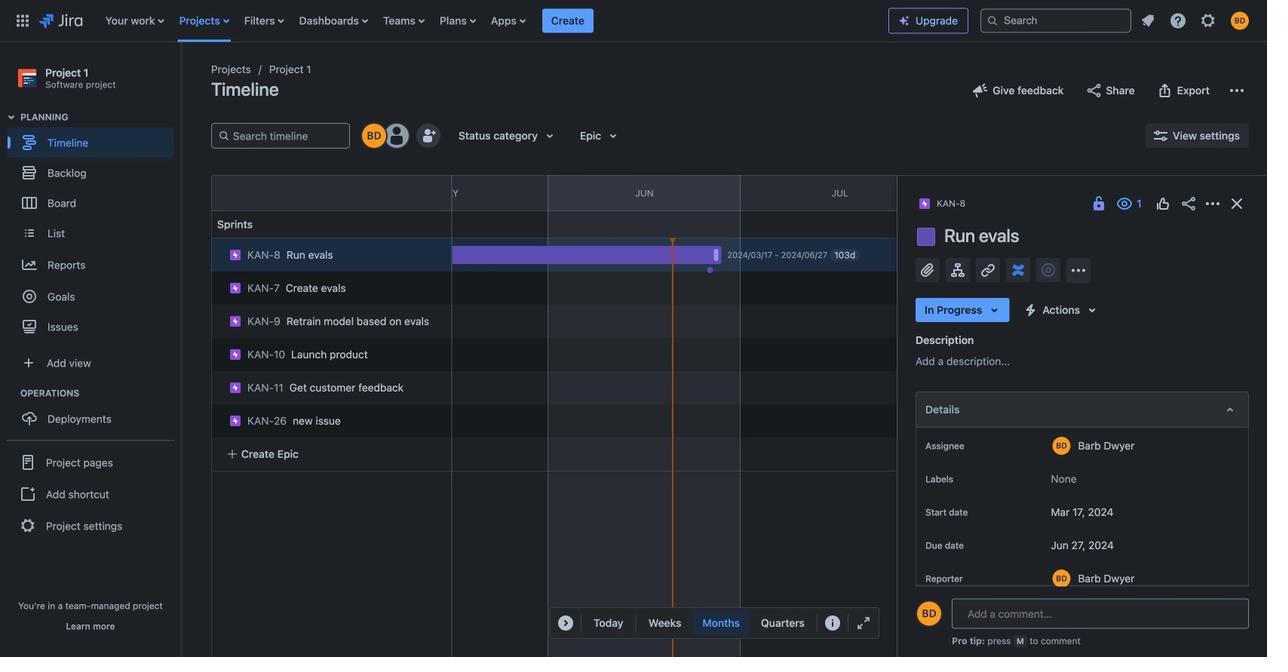 Task type: describe. For each thing, give the bounding box(es) containing it.
notifications image
[[1140, 12, 1158, 30]]

timeline view to show as group
[[640, 611, 814, 635]]

your profile and settings image
[[1232, 12, 1250, 30]]

help image
[[1170, 12, 1188, 30]]

link goals image
[[1040, 261, 1058, 279]]

1 horizontal spatial list
[[1135, 7, 1259, 34]]

Search field
[[981, 9, 1132, 33]]

2 epic image from the top
[[229, 349, 242, 361]]

details element
[[916, 392, 1250, 428]]

2 epic image from the top
[[229, 315, 242, 328]]

0 horizontal spatial list
[[98, 0, 889, 42]]

timeline grid
[[61, 175, 1268, 657]]

add people image
[[420, 127, 438, 145]]

Search timeline text field
[[230, 124, 343, 148]]

search image
[[987, 15, 999, 27]]

appswitcher icon image
[[14, 12, 32, 30]]

settings image
[[1200, 12, 1218, 30]]

planning image
[[2, 108, 20, 126]]

2 vertical spatial group
[[6, 440, 175, 547]]

1 epic image from the top
[[229, 249, 242, 261]]

sidebar element
[[0, 42, 181, 657]]

add a child issue image
[[949, 261, 968, 279]]



Task type: vqa. For each thing, say whether or not it's contained in the screenshot.
the Create column ICON
no



Task type: locate. For each thing, give the bounding box(es) containing it.
group
[[8, 111, 180, 347], [8, 387, 180, 439], [6, 440, 175, 547]]

row header inside timeline grid
[[211, 175, 453, 211]]

goal image
[[23, 290, 36, 304]]

1 heading from the top
[[20, 111, 180, 123]]

legend image
[[824, 614, 842, 632]]

3 epic image from the top
[[229, 382, 242, 394]]

0 horizontal spatial column header
[[157, 176, 350, 211]]

close image
[[1229, 195, 1247, 213]]

1 vertical spatial epic image
[[229, 315, 242, 328]]

2 column header from the left
[[940, 176, 1139, 211]]

primary element
[[9, 0, 889, 42]]

column header
[[157, 176, 350, 211], [940, 176, 1139, 211]]

enter full screen image
[[855, 614, 873, 632]]

heading for group associated with planning image
[[20, 111, 180, 123]]

0 vertical spatial group
[[8, 111, 180, 347]]

1 vertical spatial heading
[[20, 387, 180, 399]]

jira image
[[39, 12, 83, 30], [39, 12, 83, 30]]

4 epic image from the top
[[229, 415, 242, 427]]

1 epic image from the top
[[229, 282, 242, 294]]

1 column header from the left
[[157, 176, 350, 211]]

0 vertical spatial heading
[[20, 111, 180, 123]]

banner
[[0, 0, 1268, 42]]

Add a comment… field
[[952, 599, 1250, 629]]

sidebar navigation image
[[165, 60, 198, 91]]

heading for group for operations 'icon'
[[20, 387, 180, 399]]

2 heading from the top
[[20, 387, 180, 399]]

epic image
[[229, 249, 242, 261], [229, 315, 242, 328]]

attach image
[[919, 261, 937, 279]]

group for planning image
[[8, 111, 180, 347]]

1 horizontal spatial column header
[[940, 176, 1139, 211]]

operations image
[[2, 384, 20, 402]]

group for operations 'icon'
[[8, 387, 180, 439]]

cell
[[211, 238, 453, 272], [205, 267, 454, 305], [205, 300, 454, 338], [205, 334, 454, 371], [205, 367, 454, 405], [205, 400, 454, 438]]

project overview element
[[916, 613, 1250, 649]]

1 vertical spatial group
[[8, 387, 180, 439]]

0 vertical spatial epic image
[[229, 249, 242, 261]]

list
[[98, 0, 889, 42], [1135, 7, 1259, 34]]

epic image
[[229, 282, 242, 294], [229, 349, 242, 361], [229, 382, 242, 394], [229, 415, 242, 427]]

row header
[[211, 175, 453, 211]]

list item
[[543, 0, 594, 42]]

export icon image
[[1157, 82, 1175, 100]]

heading
[[20, 111, 180, 123], [20, 387, 180, 399]]

None search field
[[981, 9, 1132, 33]]



